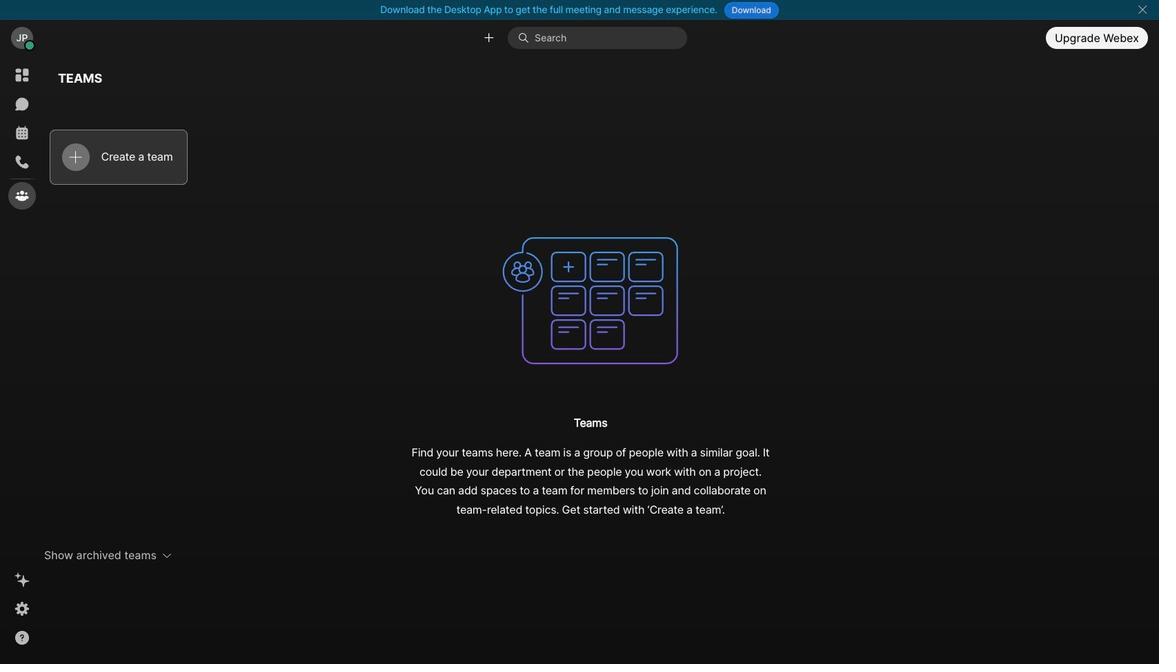 Task type: locate. For each thing, give the bounding box(es) containing it.
teams image
[[494, 204, 688, 398]]

teams list list
[[44, 124, 1138, 190]]

create a new team image
[[69, 151, 82, 164]]

webex tab list
[[8, 61, 36, 210]]

navigation
[[0, 56, 44, 665]]



Task type: describe. For each thing, give the bounding box(es) containing it.
cancel_16 image
[[1138, 4, 1149, 15]]



Task type: vqa. For each thing, say whether or not it's contained in the screenshot.
cancel_16 image
yes



